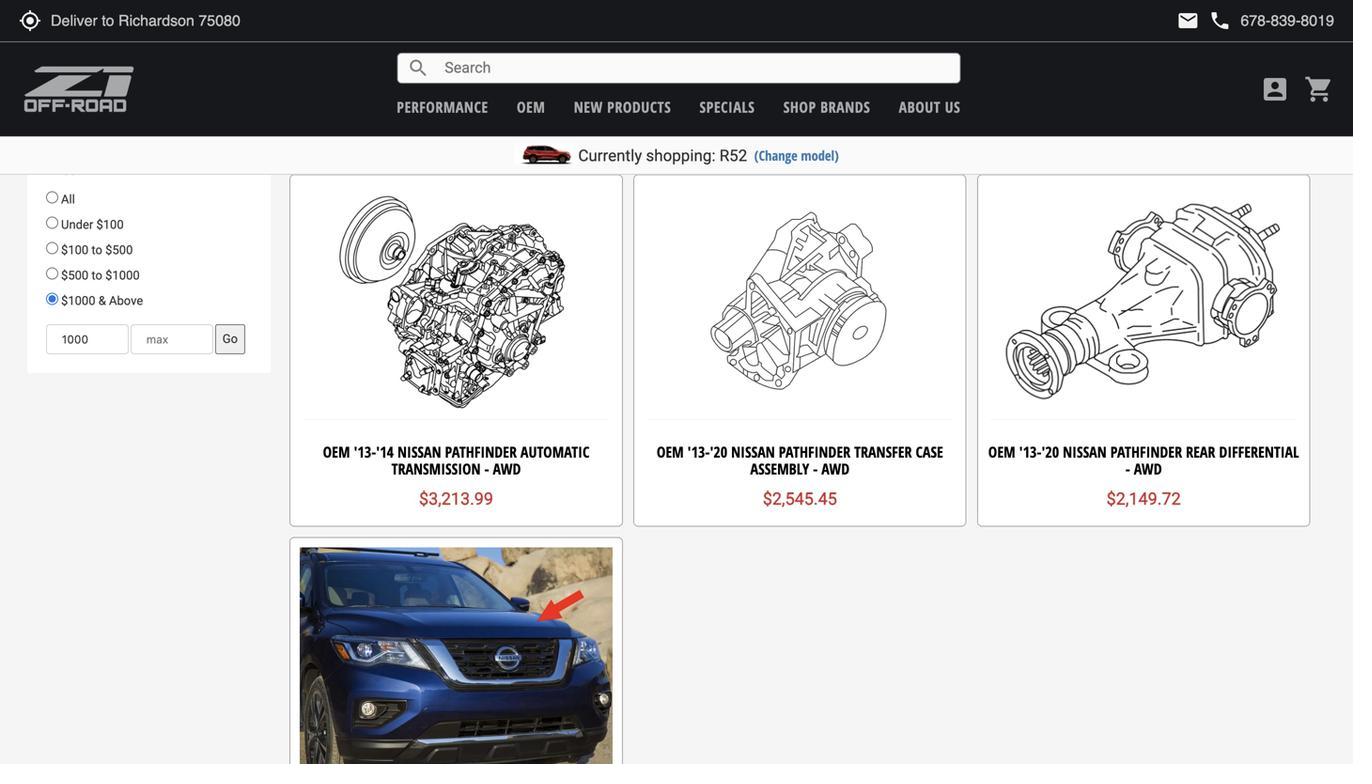 Task type: vqa. For each thing, say whether or not it's contained in the screenshot.
3
no



Task type: locate. For each thing, give the bounding box(es) containing it.
$1000
[[105, 269, 140, 283], [61, 294, 95, 308]]

to down $100 to $500
[[92, 269, 102, 283]]

z1 motorsports logo image
[[24, 66, 135, 113]]

awd inside oem '13-'20 pathfinder / qx60 awd automatic transmission - cvt
[[503, 79, 531, 99]]

qx60 inside reman oem '13-'20 pathfinder / qx60 fwd automatic transmission - cvt
[[1218, 79, 1248, 99]]

'13- inside oem '13-'20 nissan pathfinder automatic transmission - fwd
[[698, 79, 720, 99]]

performance link
[[397, 97, 489, 117]]

'13- inside oem '13-'20 nissan pathfinder rear differential - awd
[[1020, 442, 1042, 462]]

pathfinder inside oem '13-'20 nissan pathfinder automatic transmission - fwd
[[789, 79, 861, 99]]

assembly
[[751, 459, 810, 479]]

cvt
[[497, 96, 518, 116], [1221, 96, 1242, 116]]

awd
[[503, 79, 531, 99], [493, 459, 521, 479], [822, 459, 850, 479], [1135, 459, 1163, 479]]

$2,719.53
[[419, 127, 494, 146], [1107, 127, 1181, 146]]

cvt inside oem '13-'20 pathfinder / qx60 awd automatic transmission - cvt
[[497, 96, 518, 116]]

4 up from the top
[[141, 90, 156, 104]]

pathfinder
[[384, 79, 456, 99], [789, 79, 861, 99], [1132, 79, 1204, 99], [445, 442, 517, 462], [779, 442, 851, 462], [1111, 442, 1183, 462]]

$100 down under
[[61, 243, 89, 257]]

pathfinder inside oem '13-'20 nissan pathfinder transfer case assembly - awd
[[779, 442, 851, 462]]

account_box
[[1261, 74, 1291, 104]]

& up for the 2 & up element at left
[[130, 71, 156, 85]]

/ right search on the top of the page
[[459, 79, 465, 99]]

$3,213.99
[[763, 127, 838, 146], [419, 489, 494, 509]]

shopping:
[[646, 146, 716, 165]]

oem inside oem '13-'20 pathfinder / qx60 awd automatic transmission - cvt
[[309, 79, 336, 99]]

- inside oem '13-'20 nissan pathfinder rear differential - awd
[[1126, 459, 1131, 479]]

transfer
[[855, 442, 912, 462]]

& up up the 2 & up element at left
[[130, 52, 156, 66]]

to up $500 to $1000
[[92, 243, 102, 257]]

/
[[459, 79, 465, 99], [1208, 79, 1214, 99]]

oem inside oem '13-'14 nissan pathfinder automatic transmission - awd
[[323, 442, 350, 462]]

2 to from the top
[[92, 269, 102, 283]]

oem for oem '13-'14 nissan pathfinder automatic transmission - awd
[[323, 442, 350, 462]]

specials
[[700, 97, 755, 117]]

& up "3 & up" element
[[130, 34, 138, 48]]

& inside the 2 & up element
[[130, 71, 138, 85]]

- inside reman oem '13-'20 pathfinder / qx60 fwd automatic transmission - cvt
[[1212, 96, 1217, 116]]

pathfinder inside oem '13-'20 nissan pathfinder rear differential - awd
[[1111, 442, 1183, 462]]

under  $100
[[58, 218, 124, 232]]

$100 up $100 to $500
[[96, 218, 124, 232]]

nissan inside oem '13-'20 nissan pathfinder rear differential - awd
[[1063, 442, 1107, 462]]

$2,719.53 down "performance"
[[419, 127, 494, 146]]

$2,719.53 down reman oem '13-'20 pathfinder / qx60 fwd automatic transmission - cvt
[[1107, 127, 1181, 146]]

phone link
[[1209, 9, 1335, 32]]

$3,213.99 for fwd
[[763, 127, 838, 146]]

fwd left shopping_cart link
[[1251, 79, 1278, 99]]

$3,213.99 down oem '13-'14 nissan pathfinder automatic transmission - awd
[[419, 489, 494, 509]]

pathfinder inside oem '13-'20 pathfinder / qx60 awd automatic transmission - cvt
[[384, 79, 456, 99]]

$100 to $500
[[58, 243, 133, 257]]

qx60
[[469, 79, 499, 99], [1218, 79, 1248, 99]]

'20 inside oem '13-'20 nissan pathfinder transfer case assembly - awd
[[710, 442, 728, 462]]

'13- for oem '13-'20 nissan pathfinder rear differential - awd
[[1020, 442, 1042, 462]]

$2,149.72
[[1107, 489, 1181, 509]]

reman oem '13-'20 pathfinder / qx60 fwd automatic transmission - cvt
[[1011, 79, 1278, 116]]

up up "3 & up" element
[[141, 34, 156, 48]]

nissan inside oem '13-'20 nissan pathfinder transfer case assembly - awd
[[732, 442, 775, 462]]

1 vertical spatial $3,213.99
[[419, 489, 494, 509]]

/ inside oem '13-'20 pathfinder / qx60 awd automatic transmission - cvt
[[459, 79, 465, 99]]

shop brands
[[784, 97, 871, 117]]

$1000 down $500 to $1000
[[61, 294, 95, 308]]

None radio
[[46, 191, 58, 204], [46, 268, 58, 280], [46, 191, 58, 204], [46, 268, 58, 280]]

$1000 up above
[[105, 269, 140, 283]]

$3,213.99 down shop
[[763, 127, 838, 146]]

qx60 left account_box link
[[1218, 79, 1248, 99]]

'20 inside oem '13-'20 pathfinder / qx60 awd automatic transmission - cvt
[[362, 79, 380, 99]]

0 vertical spatial $1000
[[105, 269, 140, 283]]

pathfinder for oem '13-'20 nissan pathfinder transfer case assembly - awd
[[779, 442, 851, 462]]

0 vertical spatial $3,213.99
[[763, 127, 838, 146]]

nissan for oem '13-'14 nissan pathfinder automatic transmission - awd
[[398, 442, 441, 462]]

$100
[[96, 218, 124, 232], [61, 243, 89, 257]]

1 up from the top
[[141, 34, 156, 48]]

& inside 1 & up element
[[130, 90, 138, 104]]

oem '13-'14 nissan pathfinder automatic transmission - awd
[[323, 442, 590, 479]]

awd inside oem '13-'14 nissan pathfinder automatic transmission - awd
[[493, 459, 521, 479]]

up down the 2 & up element at left
[[141, 90, 156, 104]]

nissan inside oem '13-'14 nissan pathfinder automatic transmission - awd
[[398, 442, 441, 462]]

up up the 2 & up element at left
[[141, 52, 156, 66]]

pathfinder for oem '13-'14 nissan pathfinder automatic transmission - awd
[[445, 442, 517, 462]]

automatic
[[535, 79, 604, 99], [865, 79, 934, 99], [1047, 96, 1116, 116], [521, 442, 590, 462]]

$500
[[105, 243, 133, 257], [61, 269, 89, 283]]

1 horizontal spatial qx60
[[1218, 79, 1248, 99]]

nissan
[[742, 79, 785, 99], [398, 442, 441, 462], [732, 442, 775, 462], [1063, 442, 1107, 462]]

1 horizontal spatial $100
[[96, 218, 124, 232]]

$500 up $500 to $1000
[[105, 243, 133, 257]]

1 vertical spatial to
[[92, 269, 102, 283]]

'13- inside oem '13-'20 pathfinder / qx60 awd automatic transmission - cvt
[[340, 79, 362, 99]]

& up down the 2 & up element at left
[[130, 90, 156, 104]]

fwd right shop
[[838, 96, 864, 116]]

& up
[[130, 34, 156, 48], [130, 52, 156, 66], [130, 71, 156, 85], [130, 90, 156, 104]]

'13-
[[340, 79, 362, 99], [698, 79, 720, 99], [1089, 79, 1111, 99], [354, 442, 376, 462], [688, 442, 710, 462], [1020, 442, 1042, 462]]

search
[[407, 57, 430, 79]]

'20 inside oem '13-'20 nissan pathfinder automatic transmission - fwd
[[720, 79, 738, 99]]

go button
[[215, 324, 245, 354]]

min number field
[[46, 324, 129, 354]]

0 horizontal spatial $1000
[[61, 294, 95, 308]]

& left above
[[98, 294, 106, 308]]

2 qx60 from the left
[[1218, 79, 1248, 99]]

oem for oem link
[[517, 97, 546, 117]]

0 horizontal spatial qx60
[[469, 79, 499, 99]]

oem for oem '13-'20 pathfinder / qx60 awd automatic transmission - cvt
[[309, 79, 336, 99]]

&
[[130, 34, 138, 48], [130, 52, 138, 66], [130, 71, 138, 85], [130, 90, 138, 104], [98, 294, 106, 308]]

oem '13-'20 nissan pathfinder rear differential - awd
[[989, 442, 1300, 479]]

transmission
[[395, 96, 484, 116], [736, 96, 826, 116], [1119, 96, 1209, 116], [392, 459, 481, 479]]

nissan inside oem '13-'20 nissan pathfinder automatic transmission - fwd
[[742, 79, 785, 99]]

pathfinder for reman oem '13-'20 pathfinder / qx60 fwd automatic transmission - cvt
[[1132, 79, 1204, 99]]

cvt left account_box link
[[1221, 96, 1242, 116]]

0 horizontal spatial cvt
[[497, 96, 518, 116]]

oem inside reman oem '13-'20 pathfinder / qx60 fwd automatic transmission - cvt
[[1058, 79, 1085, 99]]

2 cvt from the left
[[1221, 96, 1242, 116]]

transmission inside reman oem '13-'20 pathfinder / qx60 fwd automatic transmission - cvt
[[1119, 96, 1209, 116]]

1 horizontal spatial $500
[[105, 243, 133, 257]]

0 horizontal spatial $3,213.99
[[419, 489, 494, 509]]

Search search field
[[430, 54, 960, 83]]

1 horizontal spatial fwd
[[1251, 79, 1278, 99]]

'20 inside oem '13-'20 nissan pathfinder rear differential - awd
[[1042, 442, 1060, 462]]

& up for "3 & up" element
[[130, 52, 156, 66]]

'13- for oem '13-'14 nissan pathfinder automatic transmission - awd
[[354, 442, 376, 462]]

to for $100
[[92, 243, 102, 257]]

oem inside oem '13-'20 nissan pathfinder rear differential - awd
[[989, 442, 1016, 462]]

up
[[141, 34, 156, 48], [141, 52, 156, 66], [141, 71, 156, 85], [141, 90, 156, 104]]

1 / from the left
[[459, 79, 465, 99]]

0 horizontal spatial /
[[459, 79, 465, 99]]

$2,545.45
[[763, 489, 838, 509]]

1 horizontal spatial $1000
[[105, 269, 140, 283]]

None radio
[[46, 217, 58, 229], [46, 242, 58, 254], [46, 293, 58, 305], [46, 217, 58, 229], [46, 242, 58, 254], [46, 293, 58, 305]]

oem '13-'20 nissan pathfinder automatic transmission - fwd
[[667, 79, 934, 116]]

oem
[[309, 79, 336, 99], [667, 79, 694, 99], [1058, 79, 1085, 99], [517, 97, 546, 117], [323, 442, 350, 462], [657, 442, 684, 462], [989, 442, 1016, 462]]

& up the 2 & up element at left
[[130, 52, 138, 66]]

transmission inside oem '13-'20 nissan pathfinder automatic transmission - fwd
[[736, 96, 826, 116]]

& inside 4 & up element
[[130, 34, 138, 48]]

1 horizontal spatial cvt
[[1221, 96, 1242, 116]]

$2,719.53 for transmission
[[419, 127, 494, 146]]

'13- for oem '13-'20 nissan pathfinder automatic transmission - fwd
[[698, 79, 720, 99]]

3 & up from the top
[[130, 71, 156, 85]]

2 $2,719.53 from the left
[[1107, 127, 1181, 146]]

(change
[[755, 146, 798, 165]]

'13- inside oem '13-'14 nissan pathfinder automatic transmission - awd
[[354, 442, 376, 462]]

& down the 2 & up element at left
[[130, 90, 138, 104]]

2 up from the top
[[141, 52, 156, 66]]

pathfinder inside oem '13-'14 nissan pathfinder automatic transmission - awd
[[445, 442, 517, 462]]

0 horizontal spatial fwd
[[838, 96, 864, 116]]

nissan for oem '13-'20 nissan pathfinder transfer case assembly - awd
[[732, 442, 775, 462]]

mail phone
[[1177, 9, 1232, 32]]

1 $2,719.53 from the left
[[419, 127, 494, 146]]

0 horizontal spatial $500
[[61, 269, 89, 283]]

'13- inside reman oem '13-'20 pathfinder / qx60 fwd automatic transmission - cvt
[[1089, 79, 1111, 99]]

/ left account_box
[[1208, 79, 1214, 99]]

go
[[223, 332, 238, 346]]

fwd inside reman oem '13-'20 pathfinder / qx60 fwd automatic transmission - cvt
[[1251, 79, 1278, 99]]

0 horizontal spatial $100
[[61, 243, 89, 257]]

1 & up from the top
[[130, 34, 156, 48]]

nissan for oem '13-'20 nissan pathfinder automatic transmission - fwd
[[742, 79, 785, 99]]

rear
[[1187, 442, 1216, 462]]

1 qx60 from the left
[[469, 79, 499, 99]]

qx60 left oem link
[[469, 79, 499, 99]]

& up up 1 & up element
[[130, 71, 156, 85]]

1 cvt from the left
[[497, 96, 518, 116]]

& for "3 & up" element
[[130, 52, 138, 66]]

pathfinder inside reman oem '13-'20 pathfinder / qx60 fwd automatic transmission - cvt
[[1132, 79, 1204, 99]]

2 / from the left
[[1208, 79, 1214, 99]]

- inside oem '13-'20 nissan pathfinder transfer case assembly - awd
[[813, 459, 818, 479]]

2 & up from the top
[[130, 52, 156, 66]]

1 vertical spatial $100
[[61, 243, 89, 257]]

awd inside oem '13-'20 nissan pathfinder transfer case assembly - awd
[[822, 459, 850, 479]]

0 horizontal spatial $2,719.53
[[419, 127, 494, 146]]

0 vertical spatial to
[[92, 243, 102, 257]]

cvt right performance link
[[497, 96, 518, 116]]

- inside oem '13-'20 nissan pathfinder automatic transmission - fwd
[[829, 96, 834, 116]]

currently shopping: r52 (change model)
[[579, 146, 839, 165]]

-
[[488, 96, 493, 116], [829, 96, 834, 116], [1212, 96, 1217, 116], [485, 459, 489, 479], [813, 459, 818, 479], [1126, 459, 1131, 479]]

account_box link
[[1256, 74, 1296, 104]]

& inside "3 & up" element
[[130, 52, 138, 66]]

'20 for oem '13-'20 nissan pathfinder transfer case assembly - awd
[[710, 442, 728, 462]]

3 up from the top
[[141, 71, 156, 85]]

fwd
[[1251, 79, 1278, 99], [838, 96, 864, 116]]

1 to from the top
[[92, 243, 102, 257]]

shopping_cart link
[[1300, 74, 1335, 104]]

'20
[[362, 79, 380, 99], [720, 79, 738, 99], [1111, 79, 1129, 99], [710, 442, 728, 462], [1042, 442, 1060, 462]]

& up up "3 & up" element
[[130, 34, 156, 48]]

1 horizontal spatial $3,213.99
[[763, 127, 838, 146]]

1 horizontal spatial $2,719.53
[[1107, 127, 1181, 146]]

oem inside oem '13-'20 nissan pathfinder transfer case assembly - awd
[[657, 442, 684, 462]]

$500 down $100 to $500
[[61, 269, 89, 283]]

to
[[92, 243, 102, 257], [92, 269, 102, 283]]

& up 1 & up element
[[130, 71, 138, 85]]

oem link
[[517, 97, 546, 117]]

'20 inside reman oem '13-'20 pathfinder / qx60 fwd automatic transmission - cvt
[[1111, 79, 1129, 99]]

price
[[44, 157, 76, 180]]

'13- inside oem '13-'20 nissan pathfinder transfer case assembly - awd
[[688, 442, 710, 462]]

1 horizontal spatial /
[[1208, 79, 1214, 99]]

phone
[[1209, 9, 1232, 32]]

1 vertical spatial $500
[[61, 269, 89, 283]]

oem inside oem '13-'20 nissan pathfinder automatic transmission - fwd
[[667, 79, 694, 99]]

up up 1 & up element
[[141, 71, 156, 85]]



Task type: describe. For each thing, give the bounding box(es) containing it.
mail
[[1177, 9, 1200, 32]]

'13- for oem '13-'20 pathfinder / qx60 awd automatic transmission - cvt
[[340, 79, 362, 99]]

shop
[[784, 97, 817, 117]]

automatic inside reman oem '13-'20 pathfinder / qx60 fwd automatic transmission - cvt
[[1047, 96, 1116, 116]]

$1000 & above
[[58, 294, 143, 308]]

pathfinder for oem '13-'20 nissan pathfinder automatic transmission - fwd
[[789, 79, 861, 99]]

mail link
[[1177, 9, 1200, 32]]

to for $500
[[92, 269, 102, 283]]

'20 for oem '13-'20 nissan pathfinder rear differential - awd
[[1042, 442, 1060, 462]]

oem '13-'20 pathfinder / qx60 awd automatic transmission - cvt
[[309, 79, 604, 116]]

0 vertical spatial $100
[[96, 218, 124, 232]]

nissan for oem '13-'20 nissan pathfinder rear differential - awd
[[1063, 442, 1107, 462]]

about us
[[899, 97, 961, 117]]

'20 for oem '13-'20 pathfinder / qx60 awd automatic transmission - cvt
[[362, 79, 380, 99]]

(change model) link
[[755, 146, 839, 165]]

$500 to $1000
[[58, 269, 140, 283]]

cvt inside reman oem '13-'20 pathfinder / qx60 fwd automatic transmission - cvt
[[1221, 96, 1242, 116]]

oem '13-'20 nissan pathfinder transfer case assembly - awd
[[657, 442, 944, 479]]

& up for 4 & up element
[[130, 34, 156, 48]]

& for the 2 & up element at left
[[130, 71, 138, 85]]

above
[[109, 294, 143, 308]]

'14
[[376, 442, 394, 462]]

'13- for oem '13-'20 nissan pathfinder transfer case assembly - awd
[[688, 442, 710, 462]]

oem for oem '13-'20 nissan pathfinder automatic transmission - fwd
[[667, 79, 694, 99]]

4 & up from the top
[[130, 90, 156, 104]]

$2,719.53 for automatic
[[1107, 127, 1181, 146]]

pathfinder for oem '13-'20 nissan pathfinder rear differential - awd
[[1111, 442, 1183, 462]]

specials link
[[700, 97, 755, 117]]

oem for oem '13-'20 nissan pathfinder rear differential - awd
[[989, 442, 1016, 462]]

4 & up element
[[46, 30, 252, 50]]

1 & up element
[[46, 87, 252, 107]]

2 & up element
[[46, 68, 252, 88]]

max number field
[[130, 324, 213, 354]]

$3,213.99 for awd
[[419, 489, 494, 509]]

& for 4 & up element
[[130, 34, 138, 48]]

automatic inside oem '13-'14 nissan pathfinder automatic transmission - awd
[[521, 442, 590, 462]]

performance
[[397, 97, 489, 117]]

- inside oem '13-'20 pathfinder / qx60 awd automatic transmission - cvt
[[488, 96, 493, 116]]

3 & up element
[[46, 49, 252, 69]]

reman
[[1011, 79, 1054, 99]]

1 vertical spatial $1000
[[61, 294, 95, 308]]

automatic inside oem '13-'20 nissan pathfinder automatic transmission - fwd
[[865, 79, 934, 99]]

0 vertical spatial $500
[[105, 243, 133, 257]]

- inside oem '13-'14 nissan pathfinder automatic transmission - awd
[[485, 459, 489, 479]]

model)
[[801, 146, 839, 165]]

automatic inside oem '13-'20 pathfinder / qx60 awd automatic transmission - cvt
[[535, 79, 604, 99]]

shopping_cart
[[1305, 74, 1335, 104]]

fwd inside oem '13-'20 nissan pathfinder automatic transmission - fwd
[[838, 96, 864, 116]]

transmission inside oem '13-'14 nissan pathfinder automatic transmission - awd
[[392, 459, 481, 479]]

my_location
[[19, 9, 41, 32]]

oem for oem '13-'20 nissan pathfinder transfer case assembly - awd
[[657, 442, 684, 462]]

awd inside oem '13-'20 nissan pathfinder rear differential - awd
[[1135, 459, 1163, 479]]

up for the 2 & up element at left
[[141, 71, 156, 85]]

case
[[916, 442, 944, 462]]

new products link
[[574, 97, 671, 117]]

us
[[945, 97, 961, 117]]

new products
[[574, 97, 671, 117]]

ratings
[[44, 1, 93, 24]]

products
[[608, 97, 671, 117]]

under
[[61, 218, 93, 232]]

brands
[[821, 97, 871, 117]]

transmission inside oem '13-'20 pathfinder / qx60 awd automatic transmission - cvt
[[395, 96, 484, 116]]

new
[[574, 97, 603, 117]]

about us link
[[899, 97, 961, 117]]

r52
[[720, 146, 748, 165]]

all
[[58, 192, 75, 206]]

'20 for oem '13-'20 nissan pathfinder automatic transmission - fwd
[[720, 79, 738, 99]]

up for 4 & up element
[[141, 34, 156, 48]]

/ inside reman oem '13-'20 pathfinder / qx60 fwd automatic transmission - cvt
[[1208, 79, 1214, 99]]

up for "3 & up" element
[[141, 52, 156, 66]]

currently
[[579, 146, 642, 165]]

about
[[899, 97, 941, 117]]

shop brands link
[[784, 97, 871, 117]]

qx60 inside oem '13-'20 pathfinder / qx60 awd automatic transmission - cvt
[[469, 79, 499, 99]]

differential
[[1220, 442, 1300, 462]]



